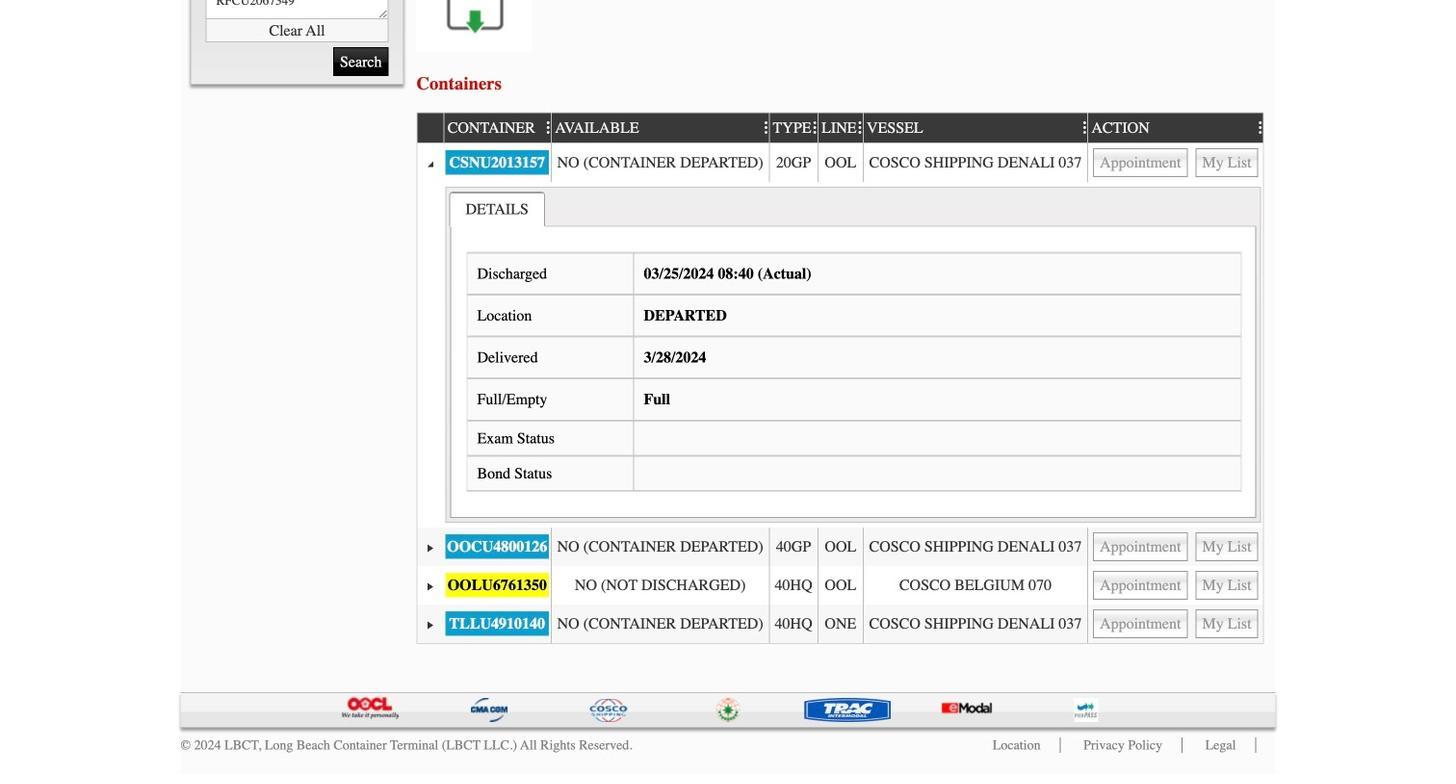 Task type: locate. For each thing, give the bounding box(es) containing it.
action edit column settings image
[[1253, 120, 1263, 136]]

vessel edit column settings image
[[1078, 120, 1087, 136]]

line edit column settings image
[[853, 120, 863, 136]]

None submit
[[333, 47, 389, 76]]

row group
[[418, 143, 1263, 643]]

2 row from the top
[[418, 143, 1263, 182]]

1 row from the top
[[418, 111, 1272, 143]]

None button
[[1093, 148, 1188, 177], [1196, 148, 1258, 177], [1093, 532, 1188, 561], [1196, 532, 1258, 561], [1093, 571, 1188, 600], [1196, 571, 1258, 600], [1093, 609, 1188, 638], [1196, 609, 1258, 638], [1093, 148, 1188, 177], [1196, 148, 1258, 177], [1093, 532, 1188, 561], [1196, 532, 1258, 561], [1093, 571, 1188, 600], [1196, 571, 1258, 600], [1093, 609, 1188, 638], [1196, 609, 1258, 638]]

tree grid
[[418, 111, 1272, 643]]

column header
[[418, 113, 444, 143]]

tab
[[449, 192, 545, 227]]

tab list
[[449, 192, 545, 227]]

row
[[418, 111, 1272, 143], [418, 143, 1263, 182], [418, 182, 1263, 528], [418, 528, 1263, 566], [418, 566, 1263, 605], [418, 605, 1263, 643]]

6 row from the top
[[418, 605, 1263, 643]]

4 row from the top
[[418, 528, 1263, 566]]

cell
[[418, 143, 444, 182], [444, 143, 551, 182], [551, 143, 769, 182], [769, 143, 818, 182], [818, 143, 863, 182], [863, 143, 1087, 182], [1087, 143, 1263, 182], [418, 182, 444, 528], [444, 182, 1263, 528], [418, 528, 444, 566], [444, 528, 551, 566], [551, 528, 769, 566], [769, 528, 818, 566], [818, 528, 863, 566], [863, 528, 1087, 566], [1087, 528, 1263, 566], [418, 566, 444, 605], [444, 566, 551, 605], [551, 566, 769, 605], [769, 566, 818, 605], [818, 566, 863, 605], [863, 566, 1087, 605], [1087, 566, 1263, 605], [418, 605, 444, 643], [444, 605, 551, 643], [551, 605, 769, 643], [769, 605, 818, 643], [818, 605, 863, 643], [863, 605, 1087, 643], [1087, 605, 1263, 643]]

type edit column settings image
[[808, 120, 818, 136]]



Task type: vqa. For each thing, say whether or not it's contained in the screenshot.
page
no



Task type: describe. For each thing, give the bounding box(es) containing it.
tab list inside row
[[449, 192, 545, 227]]

Enter container numbers and/ or booking numbers.  text field
[[206, 0, 389, 19]]

available edit column settings image
[[759, 120, 769, 136]]

container edit column settings image
[[541, 120, 551, 136]]

5 row from the top
[[418, 566, 1263, 605]]

3 row from the top
[[418, 182, 1263, 528]]



